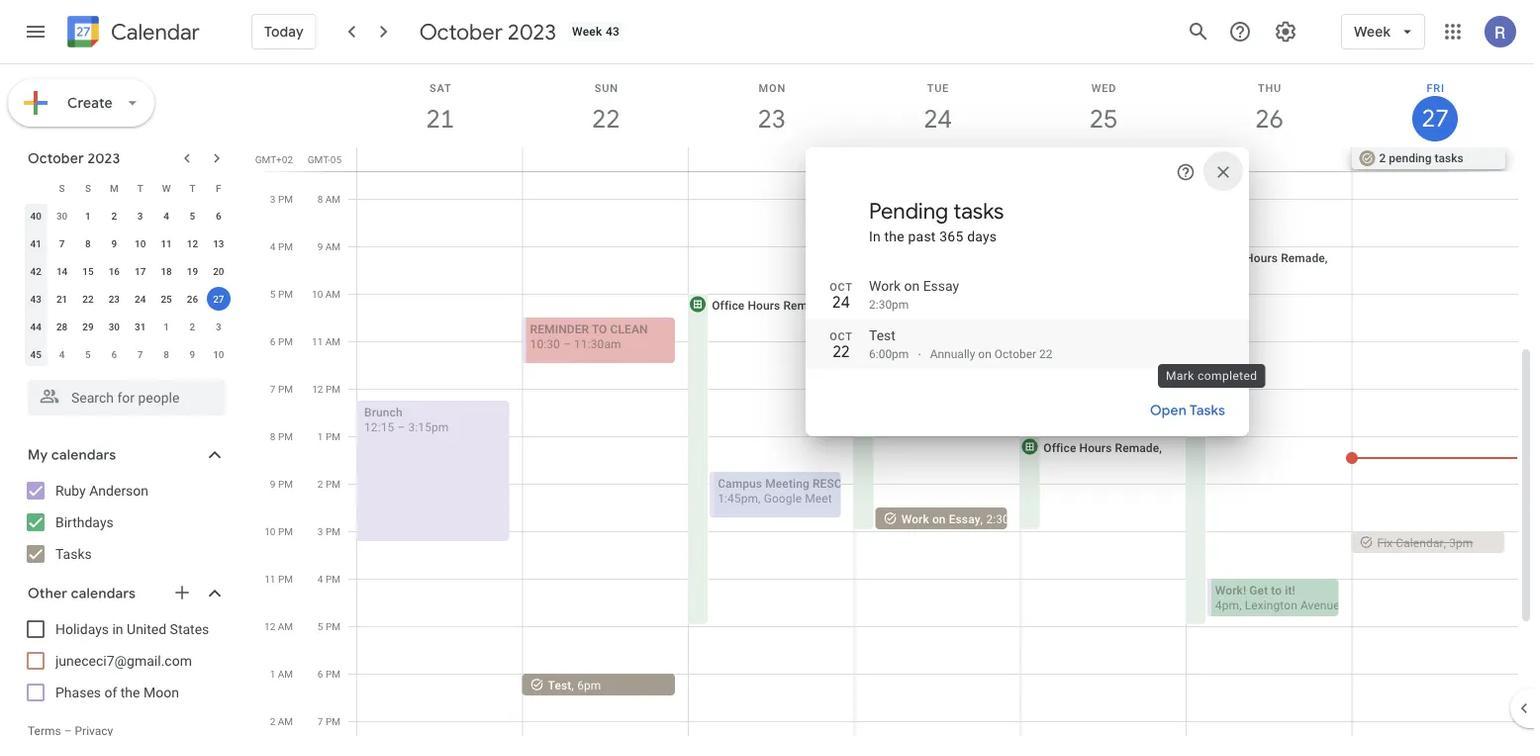 Task type: describe. For each thing, give the bounding box(es) containing it.
0 vertical spatial 7 pm
[[270, 383, 293, 395]]

pm left 12:15
[[326, 431, 341, 442]]

24 element
[[128, 287, 152, 311]]

row group inside october 2023 grid
[[23, 202, 232, 368]]

november 6 element
[[102, 342, 126, 366]]

create
[[67, 94, 113, 112]]

other
[[28, 585, 67, 603]]

30 for september 30 element
[[56, 210, 68, 222]]

work for work on essay 2:30pm
[[869, 278, 901, 294]]

3 right 'november 2' "element" on the top of page
[[216, 321, 221, 333]]

8 pm
[[270, 431, 293, 442]]

mon 23
[[757, 82, 786, 135]]

18 element
[[154, 259, 178, 283]]

2:30pm inside grid
[[986, 512, 1027, 526]]

11 pm
[[265, 573, 293, 585]]

add other calendars image
[[172, 583, 192, 603]]

m
[[110, 182, 118, 194]]

campus
[[718, 477, 762, 490]]

20
[[213, 265, 224, 277]]

to
[[592, 322, 607, 336]]

1 horizontal spatial october 2023
[[419, 18, 556, 46]]

1 vertical spatial 4 pm
[[318, 573, 341, 585]]

29
[[82, 321, 94, 333]]

, inside the work! get to it! 4pm , lexington avenue
[[1239, 598, 1242, 612]]

essay for work on essay , 2:30pm
[[949, 512, 981, 526]]

12:15
[[364, 420, 394, 434]]

office hours remade button
[[687, 293, 841, 627]]

1 right september 30 element
[[85, 210, 91, 222]]

2 for 2 pm
[[318, 478, 323, 490]]

7 right 2 am
[[318, 716, 323, 728]]

open tasks button
[[1142, 387, 1233, 435]]

9 am
[[317, 241, 341, 252]]

2 horizontal spatial remade
[[1281, 251, 1325, 265]]

5 cell from the left
[[1020, 147, 1186, 171]]

1 horizontal spatial 6 pm
[[318, 668, 341, 680]]

1 horizontal spatial 26
[[1254, 102, 1282, 135]]

get
[[1250, 584, 1268, 597]]

2 vertical spatial office
[[1044, 441, 1076, 455]]

november 3 element
[[207, 315, 230, 339]]

15
[[82, 265, 94, 277]]

sat 21
[[425, 82, 453, 135]]

am for 1 am
[[278, 668, 293, 680]]

november 8 element
[[154, 342, 178, 366]]

oct for 24
[[830, 281, 853, 293]]

pm right 1 am
[[326, 668, 341, 680]]

26 inside october 2023 grid
[[187, 293, 198, 305]]

pm left 12 pm
[[278, 383, 293, 395]]

november 9 element
[[181, 342, 204, 366]]

oct for 22
[[830, 330, 853, 342]]

pending
[[1389, 151, 1432, 165]]

work!
[[1215, 584, 1246, 597]]

1 horizontal spatial 3 pm
[[318, 526, 341, 537]]

8 am
[[317, 193, 341, 205]]

pm down 10 pm in the bottom left of the page
[[278, 573, 293, 585]]

30 element
[[102, 315, 126, 339]]

clean
[[610, 322, 648, 336]]

25 element
[[154, 287, 178, 311]]

calendar heading
[[107, 18, 200, 46]]

0 horizontal spatial 4 pm
[[270, 241, 293, 252]]

24 link
[[915, 96, 961, 142]]

10 for 10 am
[[312, 288, 323, 300]]

3 up 10 element
[[137, 210, 143, 222]]

28 element
[[50, 315, 74, 339]]

october inside test 6:00pm ⋅ annually on october 22
[[995, 347, 1037, 361]]

21 link
[[418, 96, 463, 142]]

other calendars button
[[4, 578, 245, 610]]

– inside reminder to clean 10:30 – 11:30am
[[563, 337, 571, 351]]

2 horizontal spatial hours
[[1245, 251, 1278, 265]]

1 horizontal spatial remade
[[1115, 441, 1159, 455]]

calendars for my calendars
[[51, 446, 116, 464]]

2 down m
[[111, 210, 117, 222]]

11:30am
[[574, 337, 621, 351]]

google
[[764, 491, 802, 505]]

the inside list
[[121, 684, 140, 701]]

fix calendar , 3pm
[[1377, 536, 1473, 550]]

pm down 9 pm
[[278, 526, 293, 537]]

pm left 10 am
[[278, 288, 293, 300]]

4 left november 5 'element'
[[59, 348, 65, 360]]

5 inside 'element'
[[85, 348, 91, 360]]

7 right 41
[[59, 238, 65, 249]]

row containing 43
[[23, 285, 232, 313]]

1 am
[[270, 668, 293, 680]]

on for work on essay , 2:30pm
[[932, 512, 946, 526]]

6pm
[[577, 679, 601, 692]]

13
[[213, 238, 224, 249]]

sun
[[595, 82, 618, 94]]

21 inside grid
[[425, 102, 453, 135]]

fri 27
[[1421, 82, 1448, 134]]

9 pm
[[270, 478, 293, 490]]

am for 9 am
[[325, 241, 341, 252]]

22 element
[[76, 287, 100, 311]]

brunch
[[364, 405, 403, 419]]

holidays
[[55, 621, 109, 637]]

9 left 10 element
[[111, 238, 117, 249]]

8 up 15 element
[[85, 238, 91, 249]]

oct 24
[[830, 281, 853, 313]]

test, october 22, 6:00pm, annually on october 22. list item
[[806, 320, 1249, 369]]

fri
[[1427, 82, 1445, 94]]

1 for november 1 element
[[164, 321, 169, 333]]

26 link
[[1247, 96, 1292, 142]]

1 for 1 am
[[270, 668, 275, 680]]

thu
[[1258, 82, 1282, 94]]

pending
[[869, 197, 948, 225]]

september 30 element
[[50, 204, 74, 228]]

1 vertical spatial october 2023
[[28, 149, 120, 167]]

gmt+02
[[255, 153, 293, 165]]

other calendars
[[28, 585, 136, 603]]

open tasks
[[1150, 402, 1225, 420]]

41
[[30, 238, 41, 249]]

21 element
[[50, 287, 74, 311]]

test for test , 6pm
[[548, 679, 572, 692]]

3 down gmt+02 at top left
[[270, 193, 276, 205]]

pm down gmt+02 at top left
[[278, 193, 293, 205]]

4pm
[[1215, 598, 1239, 612]]

13 element
[[207, 232, 230, 255]]

0 vertical spatial 5 pm
[[270, 288, 293, 300]]

november 4 element
[[50, 342, 74, 366]]

ruby anderson
[[55, 483, 149, 499]]

week for week
[[1354, 23, 1391, 41]]

29 element
[[76, 315, 100, 339]]

0 vertical spatial 3 pm
[[270, 193, 293, 205]]

office inside button
[[712, 298, 745, 312]]

settings menu image
[[1274, 20, 1298, 44]]

today button
[[251, 8, 316, 55]]

phases of the moon
[[55, 684, 179, 701]]

1 vertical spatial 7 pm
[[318, 716, 341, 728]]

2 horizontal spatial office
[[1209, 251, 1242, 265]]

1 horizontal spatial october
[[419, 18, 503, 46]]

2 cell from the left
[[523, 147, 689, 171]]

2 pending tasks button
[[1352, 147, 1506, 169]]

40
[[30, 210, 41, 222]]

2:30pm inside "work on essay 2:30pm"
[[869, 298, 909, 312]]

5 right 12 am
[[318, 621, 323, 633]]

12 for 12
[[187, 238, 198, 249]]

states
[[170, 621, 209, 637]]

5 up 12 element
[[190, 210, 195, 222]]

1 s from the left
[[59, 182, 65, 194]]

my calendars button
[[4, 439, 245, 471]]

44
[[30, 321, 41, 333]]

lexington
[[1245, 598, 1298, 612]]

pm down 1 pm on the left
[[326, 478, 341, 490]]

the inside pending tasks in the past 365 days
[[885, 228, 905, 244]]

pm right 11 pm
[[326, 573, 341, 585]]

11 am
[[312, 336, 341, 347]]

12 am
[[264, 621, 293, 633]]

it!
[[1285, 584, 1296, 597]]

Search for people text field
[[40, 380, 214, 416]]

4 up 11 element
[[164, 210, 169, 222]]

brunch 12:15 – 3:15pm
[[364, 405, 449, 434]]

november 2 element
[[181, 315, 204, 339]]

test , 6pm
[[548, 679, 601, 692]]

work! get to it! 4pm , lexington avenue
[[1215, 584, 1340, 612]]

1 horizontal spatial office hours remade ,
[[1209, 251, 1331, 265]]

42
[[30, 265, 41, 277]]

on for work on essay 2:30pm
[[904, 278, 920, 294]]

grid containing 21
[[253, 64, 1534, 736]]

26 element
[[181, 287, 204, 311]]

6 left 11 am
[[270, 336, 276, 347]]

14 element
[[50, 259, 74, 283]]

days
[[967, 228, 997, 244]]

11 for 11
[[161, 238, 172, 249]]

15 element
[[76, 259, 100, 283]]

23 inside row
[[109, 293, 120, 305]]

work on essay , 2:30pm
[[901, 512, 1027, 526]]

pm left 1 pm on the left
[[278, 431, 293, 442]]

pending tasks in the past 365 days
[[869, 197, 1004, 244]]

, inside campus meeting rescheduled 1:45pm , google meet
[[758, 491, 761, 505]]

ruby
[[55, 483, 86, 499]]

row containing 40
[[23, 202, 232, 230]]

16
[[109, 265, 120, 277]]

my calendars list
[[4, 475, 245, 570]]

1 horizontal spatial 43
[[606, 25, 620, 39]]

6:00pm
[[869, 347, 909, 361]]

12 for 12 pm
[[312, 383, 323, 395]]

18
[[161, 265, 172, 277]]

pm right 12 am
[[326, 621, 341, 633]]

23 link
[[749, 96, 795, 142]]

open
[[1150, 402, 1187, 420]]

pending tasks list
[[806, 270, 1291, 369]]

8 for 8 pm
[[270, 431, 276, 442]]

calendars for other calendars
[[71, 585, 136, 603]]

gmt-05
[[308, 153, 342, 165]]

mark
[[1166, 369, 1195, 383]]

fix
[[1377, 536, 1393, 550]]

7 inside november 7 element
[[137, 348, 143, 360]]

pm left 11 am
[[278, 336, 293, 347]]

4 right 11 pm
[[318, 573, 323, 585]]

10 for november 10 element
[[213, 348, 224, 360]]

16 element
[[102, 259, 126, 283]]

3 cell from the left
[[689, 147, 855, 171]]

in
[[112, 621, 123, 637]]

10 pm
[[265, 526, 293, 537]]

1 vertical spatial 5 pm
[[318, 621, 341, 633]]

27 inside the 27, today element
[[213, 293, 224, 305]]

1 horizontal spatial hours
[[1079, 441, 1112, 455]]



Task type: locate. For each thing, give the bounding box(es) containing it.
0 horizontal spatial 7 pm
[[270, 383, 293, 395]]

test
[[869, 327, 896, 343], [548, 679, 572, 692]]

1 horizontal spatial 21
[[425, 102, 453, 135]]

2 for 2 pending tasks
[[1379, 151, 1386, 165]]

0 horizontal spatial 12
[[187, 238, 198, 249]]

12 right 11 element
[[187, 238, 198, 249]]

november 5 element
[[76, 342, 100, 366]]

2 horizontal spatial 24
[[922, 102, 951, 135]]

pm down 2 pm
[[326, 526, 341, 537]]

4 right 13 element
[[270, 241, 276, 252]]

12
[[187, 238, 198, 249], [312, 383, 323, 395], [264, 621, 275, 633]]

am up 12 pm
[[325, 336, 341, 347]]

on inside grid
[[932, 512, 946, 526]]

work inside "work on essay 2:30pm"
[[869, 278, 901, 294]]

0 horizontal spatial hours
[[748, 298, 780, 312]]

8 left november 9 'element'
[[164, 348, 169, 360]]

7 pm
[[270, 383, 293, 395], [318, 716, 341, 728]]

2 vertical spatial remade
[[1115, 441, 1159, 455]]

2 inside button
[[1379, 151, 1386, 165]]

calendars
[[51, 446, 116, 464], [71, 585, 136, 603]]

2 inside "element"
[[190, 321, 195, 333]]

24
[[922, 102, 951, 135], [833, 293, 850, 313], [135, 293, 146, 305]]

10 up 11 pm
[[265, 526, 276, 537]]

cell down 22 "link"
[[523, 147, 689, 171]]

3
[[270, 193, 276, 205], [137, 210, 143, 222], [216, 321, 221, 333], [318, 526, 323, 537]]

24 right 23 element in the left top of the page
[[135, 293, 146, 305]]

8
[[317, 193, 323, 205], [85, 238, 91, 249], [164, 348, 169, 360], [270, 431, 276, 442]]

essay inside grid
[[949, 512, 981, 526]]

remade inside button
[[783, 298, 828, 312]]

1 vertical spatial 2023
[[88, 149, 120, 167]]

week inside popup button
[[1354, 23, 1391, 41]]

oct
[[830, 281, 853, 293], [830, 330, 853, 342]]

7
[[59, 238, 65, 249], [137, 348, 143, 360], [270, 383, 276, 395], [318, 716, 323, 728]]

8 for 8 am
[[317, 193, 323, 205]]

0 vertical spatial on
[[904, 278, 920, 294]]

meeting
[[765, 477, 810, 490]]

wed 25
[[1088, 82, 1117, 135]]

27 inside grid
[[1421, 103, 1448, 134]]

test for test 6:00pm ⋅ annually on october 22
[[869, 327, 896, 343]]

week button
[[1341, 8, 1425, 55]]

week for week 43
[[572, 25, 603, 39]]

other calendars list
[[4, 614, 245, 709]]

6 down f
[[216, 210, 221, 222]]

0 horizontal spatial week
[[572, 25, 603, 39]]

row group
[[23, 202, 232, 368]]

2 right 9 pm
[[318, 478, 323, 490]]

9 for 9 pm
[[270, 478, 276, 490]]

3 row from the top
[[23, 230, 232, 257]]

1 vertical spatial tasks
[[55, 546, 92, 562]]

of
[[104, 684, 117, 701]]

4 row from the top
[[23, 257, 232, 285]]

21 down 'sat'
[[425, 102, 453, 135]]

12 for 12 am
[[264, 621, 275, 633]]

,
[[1325, 251, 1328, 265], [1159, 441, 1162, 455], [758, 491, 761, 505], [981, 512, 983, 526], [1444, 536, 1446, 550], [1239, 598, 1242, 612], [572, 679, 574, 692]]

11 for 11 pm
[[265, 573, 276, 585]]

25 down wed
[[1088, 102, 1117, 135]]

2 pm
[[318, 478, 341, 490]]

0 horizontal spatial 30
[[56, 210, 68, 222]]

on inside "work on essay 2:30pm"
[[904, 278, 920, 294]]

22 inside grid
[[591, 102, 619, 135]]

22 inside row
[[82, 293, 94, 305]]

pm right 2 am
[[326, 716, 341, 728]]

1 horizontal spatial t
[[189, 182, 195, 194]]

1 horizontal spatial tasks
[[1435, 151, 1464, 165]]

27 link
[[1413, 96, 1458, 142]]

2 for 2 am
[[270, 716, 275, 728]]

row containing 42
[[23, 257, 232, 285]]

31 element
[[128, 315, 152, 339]]

5 row from the top
[[23, 285, 232, 313]]

calendars up in
[[71, 585, 136, 603]]

2 vertical spatial 12
[[264, 621, 275, 633]]

the right of in the left bottom of the page
[[121, 684, 140, 701]]

2023
[[508, 18, 556, 46], [88, 149, 120, 167]]

11 for 11 am
[[312, 336, 323, 347]]

calendars inside other calendars 'dropdown button'
[[71, 585, 136, 603]]

0 vertical spatial 43
[[606, 25, 620, 39]]

create button
[[8, 79, 154, 127]]

0 horizontal spatial october
[[28, 149, 84, 167]]

gmt-
[[308, 153, 330, 165]]

0 horizontal spatial tasks
[[55, 546, 92, 562]]

0 vertical spatial 30
[[56, 210, 68, 222]]

am for 10 am
[[325, 288, 341, 300]]

0 horizontal spatial office
[[712, 298, 745, 312]]

1 vertical spatial 30
[[109, 321, 120, 333]]

november 7 element
[[128, 342, 152, 366]]

0 vertical spatial 12
[[187, 238, 198, 249]]

27 cell
[[206, 285, 232, 313]]

1 t from the left
[[137, 182, 143, 194]]

1 horizontal spatial 24
[[833, 293, 850, 313]]

2 horizontal spatial 11
[[312, 336, 323, 347]]

9 for 9 am
[[317, 241, 323, 252]]

6 row from the top
[[23, 313, 232, 341]]

10 left 11 element
[[135, 238, 146, 249]]

24 for oct 24
[[833, 293, 850, 313]]

22 down sun
[[591, 102, 619, 135]]

30 inside "element"
[[109, 321, 120, 333]]

22 inside oct 22
[[833, 342, 850, 362]]

1 vertical spatial on
[[978, 347, 992, 361]]

am for 2 am
[[278, 716, 293, 728]]

pm up 1 pm on the left
[[326, 383, 341, 395]]

10 up 11 am
[[312, 288, 323, 300]]

calendar inside grid
[[1396, 536, 1444, 550]]

6 right november 5 'element'
[[111, 348, 117, 360]]

0 vertical spatial 6 pm
[[270, 336, 293, 347]]

17
[[135, 265, 146, 277]]

9 up 10 am
[[317, 241, 323, 252]]

2 down 1 am
[[270, 716, 275, 728]]

tasks up days
[[954, 197, 1004, 225]]

11 down 10 am
[[312, 336, 323, 347]]

1 horizontal spatial 2:30pm
[[986, 512, 1027, 526]]

s up september 30 element
[[59, 182, 65, 194]]

24 up oct 22
[[833, 293, 850, 313]]

24 inside grid
[[922, 102, 951, 135]]

19
[[187, 265, 198, 277]]

my
[[28, 446, 48, 464]]

row containing s
[[23, 174, 232, 202]]

0 horizontal spatial october 2023
[[28, 149, 120, 167]]

0 vertical spatial remade
[[1281, 251, 1325, 265]]

11 inside row
[[161, 238, 172, 249]]

tue 24
[[922, 82, 951, 135]]

my calendars
[[28, 446, 116, 464]]

am for 8 am
[[325, 193, 341, 205]]

calendar up create
[[111, 18, 200, 46]]

2023 up m
[[88, 149, 120, 167]]

3 pm down gmt+02 at top left
[[270, 193, 293, 205]]

test inside grid
[[548, 679, 572, 692]]

0 vertical spatial calendar
[[111, 18, 200, 46]]

4 cell from the left
[[855, 147, 1020, 171]]

am for 11 am
[[325, 336, 341, 347]]

0 horizontal spatial 2:30pm
[[869, 298, 909, 312]]

21 left 22 element
[[56, 293, 68, 305]]

17 element
[[128, 259, 152, 283]]

12 inside row
[[187, 238, 198, 249]]

10 inside november 10 element
[[213, 348, 224, 360]]

in
[[869, 228, 881, 244]]

1 row from the top
[[23, 174, 232, 202]]

7 row from the top
[[23, 341, 232, 368]]

19 element
[[181, 259, 204, 283]]

1 vertical spatial 11
[[312, 336, 323, 347]]

2 pending tasks row
[[348, 147, 1534, 171]]

essay inside "work on essay 2:30pm"
[[923, 278, 959, 294]]

5 right november 4 element
[[85, 348, 91, 360]]

24 inside oct 24
[[833, 293, 850, 313]]

0 vertical spatial 2023
[[508, 18, 556, 46]]

tue
[[927, 82, 949, 94]]

21 inside 21 element
[[56, 293, 68, 305]]

1 horizontal spatial 4 pm
[[318, 573, 341, 585]]

hours inside button
[[748, 298, 780, 312]]

calendars up ruby
[[51, 446, 116, 464]]

27, today element
[[207, 287, 230, 311]]

tasks down birthdays in the bottom left of the page
[[55, 546, 92, 562]]

25 link
[[1081, 96, 1127, 142]]

0 vertical spatial office
[[1209, 251, 1242, 265]]

annually
[[930, 347, 975, 361]]

2 vertical spatial on
[[932, 512, 946, 526]]

1 right 8 pm
[[318, 431, 323, 442]]

25 right "24" element
[[161, 293, 172, 305]]

test 6:00pm ⋅ annually on october 22
[[869, 327, 1053, 361]]

united
[[127, 621, 166, 637]]

tasks
[[1435, 151, 1464, 165], [954, 197, 1004, 225]]

12 down 11 pm
[[264, 621, 275, 633]]

11 up 12 am
[[265, 573, 276, 585]]

7 up 8 pm
[[270, 383, 276, 395]]

6 pm left 11 am
[[270, 336, 293, 347]]

27 right 26 element
[[213, 293, 224, 305]]

holidays in united states
[[55, 621, 209, 637]]

7 pm right 2 am
[[318, 716, 341, 728]]

1 vertical spatial 26
[[187, 293, 198, 305]]

43 inside row
[[30, 293, 41, 305]]

phases
[[55, 684, 101, 701]]

tasks inside button
[[1435, 151, 1464, 165]]

1 horizontal spatial the
[[885, 228, 905, 244]]

tasks inside my calendars list
[[55, 546, 92, 562]]

10 element
[[128, 232, 152, 255]]

completed
[[1198, 369, 1258, 383]]

9 for november 9 'element'
[[190, 348, 195, 360]]

1 vertical spatial –
[[397, 420, 405, 434]]

5
[[190, 210, 195, 222], [270, 288, 276, 300], [85, 348, 91, 360], [318, 621, 323, 633]]

None search field
[[0, 372, 245, 416]]

0 horizontal spatial 6 pm
[[270, 336, 293, 347]]

moon
[[143, 684, 179, 701]]

office
[[1209, 251, 1242, 265], [712, 298, 745, 312], [1044, 441, 1076, 455]]

test up 6:00pm
[[869, 327, 896, 343]]

0 horizontal spatial 27
[[213, 293, 224, 305]]

row group containing 40
[[23, 202, 232, 368]]

5 pm right 12 am
[[318, 621, 341, 633]]

cell down 26 link
[[1186, 147, 1352, 171]]

4
[[164, 210, 169, 222], [270, 241, 276, 252], [59, 348, 65, 360], [318, 573, 323, 585]]

avenue
[[1301, 598, 1340, 612]]

october
[[419, 18, 503, 46], [28, 149, 84, 167], [995, 347, 1037, 361]]

t right m
[[137, 182, 143, 194]]

24 for tue 24
[[922, 102, 951, 135]]

0 vertical spatial the
[[885, 228, 905, 244]]

5 pm left 10 am
[[270, 288, 293, 300]]

row containing 41
[[23, 230, 232, 257]]

0 vertical spatial office hours remade ,
[[1209, 251, 1331, 265]]

on
[[904, 278, 920, 294], [978, 347, 992, 361], [932, 512, 946, 526]]

1 vertical spatial hours
[[748, 298, 780, 312]]

30 right 29 element
[[109, 321, 120, 333]]

⋅
[[917, 347, 922, 361]]

25
[[1088, 102, 1117, 135], [161, 293, 172, 305]]

october 2023 grid
[[19, 174, 232, 368]]

6
[[216, 210, 221, 222], [270, 336, 276, 347], [111, 348, 117, 360], [318, 668, 323, 680]]

23 inside mon 23
[[757, 102, 785, 135]]

work for work on essay , 2:30pm
[[901, 512, 929, 526]]

30 right 40
[[56, 210, 68, 222]]

23 element
[[102, 287, 126, 311]]

0 horizontal spatial 25
[[161, 293, 172, 305]]

25 inside row
[[161, 293, 172, 305]]

row
[[23, 174, 232, 202], [23, 202, 232, 230], [23, 230, 232, 257], [23, 257, 232, 285], [23, 285, 232, 313], [23, 313, 232, 341], [23, 341, 232, 368]]

5 left 10 am
[[270, 288, 276, 300]]

24 inside "24" element
[[135, 293, 146, 305]]

thu 26
[[1254, 82, 1282, 135]]

9 inside 'element'
[[190, 348, 195, 360]]

1 horizontal spatial s
[[85, 182, 91, 194]]

tasks inside pending tasks in the past 365 days
[[954, 197, 1004, 225]]

0 vertical spatial 4 pm
[[270, 241, 293, 252]]

0 vertical spatial 2:30pm
[[869, 298, 909, 312]]

0 vertical spatial october
[[419, 18, 503, 46]]

10 for 10 pm
[[265, 526, 276, 537]]

1 vertical spatial october
[[28, 149, 84, 167]]

2 right november 1 element
[[190, 321, 195, 333]]

calendar
[[111, 18, 200, 46], [1396, 536, 1444, 550]]

1 horizontal spatial 27
[[1421, 103, 1448, 134]]

4 pm left 9 am
[[270, 241, 293, 252]]

6 cell from the left
[[1186, 147, 1352, 171]]

am up 1 am
[[278, 621, 293, 633]]

1:45pm
[[718, 491, 758, 505]]

week 43
[[572, 25, 620, 39]]

pm left 9 am
[[278, 241, 293, 252]]

1 horizontal spatial 30
[[109, 321, 120, 333]]

05
[[330, 153, 342, 165]]

f
[[216, 182, 221, 194]]

4 pm right 11 pm
[[318, 573, 341, 585]]

22 inside test 6:00pm ⋅ annually on october 22
[[1039, 347, 1053, 361]]

28
[[56, 321, 68, 333]]

1 oct from the top
[[830, 281, 853, 293]]

24 down tue
[[922, 102, 951, 135]]

12 element
[[181, 232, 204, 255]]

am down 9 am
[[325, 288, 341, 300]]

1 cell from the left
[[357, 147, 523, 171]]

am up 2 am
[[278, 668, 293, 680]]

2 for 'november 2' "element" on the top of page
[[190, 321, 195, 333]]

0 horizontal spatial office hours remade ,
[[1044, 441, 1165, 455]]

cell down 25 link
[[1020, 147, 1186, 171]]

1 vertical spatial 23
[[109, 293, 120, 305]]

1 vertical spatial calendars
[[71, 585, 136, 603]]

2 vertical spatial 11
[[265, 573, 276, 585]]

30 for 30 "element"
[[109, 321, 120, 333]]

week right settings menu icon
[[1354, 23, 1391, 41]]

1 horizontal spatial 23
[[757, 102, 785, 135]]

0 vertical spatial –
[[563, 337, 571, 351]]

10
[[135, 238, 146, 249], [312, 288, 323, 300], [213, 348, 224, 360], [265, 526, 276, 537]]

1 vertical spatial test
[[548, 679, 572, 692]]

cell
[[357, 147, 523, 171], [523, 147, 689, 171], [689, 147, 855, 171], [855, 147, 1020, 171], [1020, 147, 1186, 171], [1186, 147, 1352, 171]]

2 left the pending
[[1379, 151, 1386, 165]]

grid
[[253, 64, 1534, 736]]

main drawer image
[[24, 20, 48, 44]]

10 inside 10 element
[[135, 238, 146, 249]]

1 horizontal spatial 2023
[[508, 18, 556, 46]]

1 horizontal spatial test
[[869, 327, 896, 343]]

anderson
[[89, 483, 149, 499]]

0 horizontal spatial tasks
[[954, 197, 1004, 225]]

2 oct from the top
[[830, 330, 853, 342]]

mon
[[759, 82, 786, 94]]

november 1 element
[[154, 315, 178, 339]]

10 am
[[312, 288, 341, 300]]

– inside brunch 12:15 – 3:15pm
[[397, 420, 405, 434]]

3:15pm
[[408, 420, 449, 434]]

1 vertical spatial 6 pm
[[318, 668, 341, 680]]

row containing 44
[[23, 313, 232, 341]]

22
[[591, 102, 619, 135], [82, 293, 94, 305], [833, 342, 850, 362], [1039, 347, 1053, 361]]

1 for 1 pm
[[318, 431, 323, 442]]

essay for work on essay 2:30pm
[[923, 278, 959, 294]]

pm left 2 pm
[[278, 478, 293, 490]]

0 horizontal spatial calendar
[[111, 18, 200, 46]]

test inside test 6:00pm ⋅ annually on october 22
[[869, 327, 896, 343]]

26 down thu
[[1254, 102, 1282, 135]]

0 vertical spatial calendars
[[51, 446, 116, 464]]

– right 12:15
[[397, 420, 405, 434]]

2 t from the left
[[189, 182, 195, 194]]

8 inside november 8 element
[[164, 348, 169, 360]]

sat
[[430, 82, 452, 94]]

oct up oct 22
[[830, 281, 853, 293]]

1 horizontal spatial 12
[[264, 621, 275, 633]]

am down 1 am
[[278, 716, 293, 728]]

tasks right the pending
[[1435, 151, 1464, 165]]

s left m
[[85, 182, 91, 194]]

calendars inside my calendars dropdown button
[[51, 446, 116, 464]]

27
[[1421, 103, 1448, 134], [213, 293, 224, 305]]

23 down the mon
[[757, 102, 785, 135]]

0 horizontal spatial on
[[904, 278, 920, 294]]

2 pending tasks
[[1379, 151, 1464, 165]]

october right annually
[[995, 347, 1037, 361]]

22 link
[[583, 96, 629, 142]]

8 for november 8 element
[[164, 348, 169, 360]]

test left 6pm
[[548, 679, 572, 692]]

–
[[563, 337, 571, 351], [397, 420, 405, 434]]

10 for 10 element
[[135, 238, 146, 249]]

6 right 1 am
[[318, 668, 323, 680]]

0 horizontal spatial 26
[[187, 293, 198, 305]]

tasks inside the open tasks button
[[1190, 402, 1225, 420]]

work inside grid
[[901, 512, 929, 526]]

oct down oct 24
[[830, 330, 853, 342]]

1 right 31 "element"
[[164, 321, 169, 333]]

meet
[[805, 491, 832, 505]]

1 vertical spatial essay
[[949, 512, 981, 526]]

on inside test 6:00pm ⋅ annually on october 22
[[978, 347, 992, 361]]

0 vertical spatial essay
[[923, 278, 959, 294]]

0 vertical spatial tasks
[[1190, 402, 1225, 420]]

0 vertical spatial oct
[[830, 281, 853, 293]]

1 horizontal spatial 5 pm
[[318, 621, 341, 633]]

1 horizontal spatial 7 pm
[[318, 716, 341, 728]]

calendar right fix
[[1396, 536, 1444, 550]]

november 10 element
[[207, 342, 230, 366]]

11
[[161, 238, 172, 249], [312, 336, 323, 347], [265, 573, 276, 585]]

0 horizontal spatial 21
[[56, 293, 68, 305]]

11 element
[[154, 232, 178, 255]]

1 vertical spatial 12
[[312, 383, 323, 395]]

campus meeting rescheduled 1:45pm , google meet
[[718, 477, 894, 505]]

0 vertical spatial 26
[[1254, 102, 1282, 135]]

20 element
[[207, 259, 230, 283]]

2 s from the left
[[85, 182, 91, 194]]

2 horizontal spatial on
[[978, 347, 992, 361]]

0 vertical spatial 27
[[1421, 103, 1448, 134]]

1 inside november 1 element
[[164, 321, 169, 333]]

cell down the 21 'link'
[[357, 147, 523, 171]]

2
[[1379, 151, 1386, 165], [111, 210, 117, 222], [190, 321, 195, 333], [318, 478, 323, 490], [270, 716, 275, 728]]

1 vertical spatial oct
[[830, 330, 853, 342]]

0 horizontal spatial 24
[[135, 293, 146, 305]]

0 horizontal spatial –
[[397, 420, 405, 434]]

6 pm right 1 am
[[318, 668, 341, 680]]

sun 22
[[591, 82, 619, 135]]

8 up 9 pm
[[270, 431, 276, 442]]

am for 12 am
[[278, 621, 293, 633]]

12 down 11 am
[[312, 383, 323, 395]]

31
[[135, 321, 146, 333]]

work on essay, october 24, 2:30pm. list item
[[806, 270, 1291, 320]]

past
[[908, 228, 936, 244]]

row containing 45
[[23, 341, 232, 368]]

0 horizontal spatial 23
[[109, 293, 120, 305]]

0 horizontal spatial 3 pm
[[270, 193, 293, 205]]

1 vertical spatial office
[[712, 298, 745, 312]]

3 right 10 pm in the bottom left of the page
[[318, 526, 323, 537]]

1 horizontal spatial on
[[932, 512, 946, 526]]

1 down 12 am
[[270, 668, 275, 680]]

0 horizontal spatial 43
[[30, 293, 41, 305]]

1 horizontal spatial office
[[1044, 441, 1076, 455]]

1 vertical spatial work
[[901, 512, 929, 526]]

1 horizontal spatial 25
[[1088, 102, 1117, 135]]

0 horizontal spatial s
[[59, 182, 65, 194]]

45
[[30, 348, 41, 360]]

4 pm
[[270, 241, 293, 252], [318, 573, 341, 585]]

365
[[940, 228, 964, 244]]

october up 'sat'
[[419, 18, 503, 46]]

t right w
[[189, 182, 195, 194]]

25 inside wed 25
[[1088, 102, 1117, 135]]

43 left 21 element
[[30, 293, 41, 305]]

0 horizontal spatial t
[[137, 182, 143, 194]]

0 horizontal spatial 5 pm
[[270, 288, 293, 300]]

12 pm
[[312, 383, 341, 395]]

calendar element
[[63, 12, 200, 55]]

9 up 10 pm in the bottom left of the page
[[270, 478, 276, 490]]

to
[[1271, 584, 1282, 597]]

2 row from the top
[[23, 202, 232, 230]]



Task type: vqa. For each thing, say whether or not it's contained in the screenshot.


